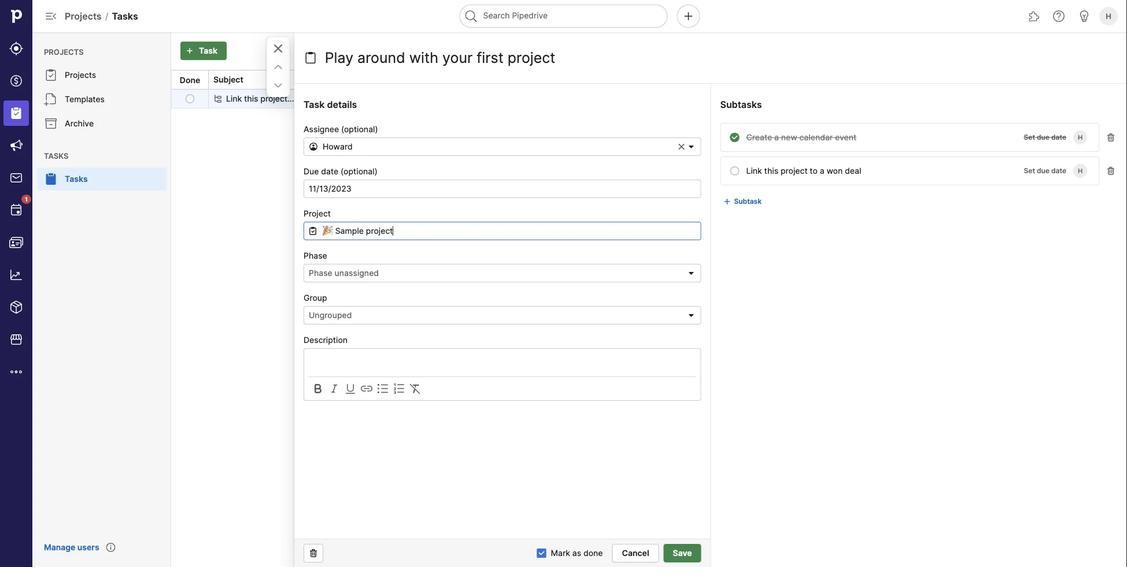 Task type: describe. For each thing, give the bounding box(es) containing it.
due date button
[[579, 71, 671, 89]]

color undefined image inside '1' link
[[9, 204, 23, 217]]

ungrouped
[[309, 311, 352, 321]]

color primary image inside the due date button
[[657, 75, 666, 84]]

deals image
[[9, 74, 23, 88]]

assignee for assignee
[[676, 75, 712, 85]]

campaigns image
[[9, 139, 23, 153]]

grid containing subject
[[171, 69, 1127, 109]]

tasks menu item
[[32, 168, 171, 191]]

insights image
[[9, 268, 23, 282]]

howard
[[323, 142, 353, 152]]

assignee (optional)
[[304, 124, 378, 134]]

0 vertical spatial projects
[[65, 10, 102, 22]]

h button for task text box
[[1071, 128, 1090, 147]]

1 horizontal spatial color secondary image
[[376, 382, 390, 396]]

0 vertical spatial tasks
[[112, 10, 138, 22]]

link
[[226, 94, 242, 104]]

link this project to a won deal
[[226, 94, 341, 104]]

sales assistant image
[[1077, 9, 1091, 23]]

subject button
[[209, 71, 301, 89]]

5 color secondary image from the left
[[392, 382, 406, 396]]

project for sample
[[347, 94, 374, 104]]

1 color secondary image from the left
[[311, 382, 325, 396]]

sales inbox image
[[9, 171, 23, 185]]

as
[[572, 549, 581, 559]]

task button
[[180, 42, 227, 60]]

group button
[[486, 71, 578, 89]]

4 color secondary image from the left
[[360, 382, 374, 396]]

project button
[[301, 71, 393, 89]]

project inside button
[[306, 75, 334, 85]]

Ungrouped field
[[304, 307, 701, 325]]

3 color secondary image from the left
[[344, 382, 357, 396]]

color undefined image for archive
[[44, 117, 58, 131]]

date inside button
[[601, 75, 619, 85]]

Task field
[[322, 46, 586, 69]]

2 color secondary image from the left
[[327, 382, 341, 396]]

1 (optional) from the top
[[341, 124, 378, 134]]

set for "set due date" button for the h button corresponding to task text field
[[1024, 167, 1035, 175]]

due for "set due date" button associated with the h button corresponding to task text box
[[1037, 133, 1050, 142]]

this
[[244, 94, 258, 104]]

link this project to a won deal button
[[226, 93, 341, 105]]

unassigned
[[335, 269, 379, 278]]

subtask
[[734, 197, 762, 206]]

Task text field
[[742, 128, 1010, 147]]

task for task details
[[304, 99, 325, 110]]

templates link
[[37, 88, 167, 111]]

tasks inside menu item
[[65, 174, 88, 184]]

color undefined image for projects
[[44, 68, 58, 82]]

manage users
[[44, 543, 99, 553]]

done
[[583, 549, 603, 559]]

color primary image inside phase unassigned popup button
[[687, 269, 696, 278]]

phase unassigned button
[[304, 264, 701, 283]]

color link image
[[723, 197, 732, 206]]

more image
[[9, 365, 23, 379]]

set due date for the h button corresponding to task text field
[[1024, 167, 1066, 175]]

quick help image
[[1052, 9, 1066, 23]]

color primary image inside the howard popup button
[[687, 142, 696, 152]]

contacts image
[[9, 236, 23, 250]]

Task text field
[[742, 162, 1010, 180]]

set for "set due date" button associated with the h button corresponding to task text box
[[1024, 133, 1035, 142]]

set due date button for the h button corresponding to task text box
[[1019, 131, 1071, 145]]

phase unassigned
[[309, 269, 379, 278]]

archive
[[65, 119, 94, 129]]

details
[[327, 99, 357, 110]]

🎉  sample project
[[306, 94, 374, 104]]

due date (optional)
[[304, 167, 378, 176]]

6 color secondary image from the left
[[408, 382, 422, 396]]

projects image
[[9, 106, 23, 120]]

marketplace image
[[9, 333, 23, 347]]

due for "set due date" button for the h button corresponding to task text field
[[1037, 167, 1050, 175]]

quick add image
[[682, 9, 695, 23]]

1
[[25, 196, 28, 203]]

2 (optional) from the top
[[341, 167, 378, 176]]

assignee button
[[671, 71, 763, 89]]

due for due date (optional)
[[304, 167, 319, 176]]

save
[[673, 549, 692, 559]]

🎉
[[306, 94, 314, 104]]

cancel
[[622, 549, 649, 559]]

set due date button for the h button corresponding to task text field
[[1019, 164, 1071, 178]]

Search Pipedrive field
[[459, 5, 668, 28]]

to
[[290, 94, 297, 104]]

mark as done
[[551, 549, 603, 559]]



Task type: vqa. For each thing, say whether or not it's contained in the screenshot.
Subject button
yes



Task type: locate. For each thing, give the bounding box(es) containing it.
1 vertical spatial color undefined image
[[44, 172, 58, 186]]

manage
[[44, 543, 75, 553]]

1 set due date from the top
[[1024, 133, 1066, 142]]

1 horizontal spatial assignee
[[676, 75, 712, 85]]

0 vertical spatial (optional)
[[341, 124, 378, 134]]

description
[[304, 335, 348, 345]]

Set due date text field
[[304, 180, 701, 198]]

projects inside "link"
[[65, 70, 96, 80]]

0 vertical spatial due
[[1037, 133, 1050, 142]]

due for due date
[[584, 75, 599, 85]]

archive link
[[37, 112, 167, 135]]

color primary inverted image
[[183, 46, 197, 56]]

2 set from the top
[[1024, 167, 1035, 175]]

won
[[306, 94, 323, 104]]

(optional) up howard
[[341, 124, 378, 134]]

task for task
[[199, 46, 217, 56]]

2 color undefined image from the top
[[44, 117, 58, 131]]

color undefined image inside templates link
[[44, 93, 58, 106]]

0 vertical spatial color undefined image
[[44, 93, 58, 106]]

1 vertical spatial assignee
[[304, 124, 339, 134]]

grid
[[171, 69, 1127, 109]]

phase down task field
[[398, 75, 423, 85]]

project down due date (optional) at top
[[304, 209, 331, 219]]

due
[[1037, 133, 1050, 142], [1037, 167, 1050, 175]]

0 vertical spatial set
[[1024, 133, 1035, 142]]

1 vertical spatial set due date button
[[1019, 164, 1071, 178]]

1 vertical spatial projects
[[44, 47, 84, 56]]

(optional)
[[341, 124, 378, 134], [341, 167, 378, 176]]

0 vertical spatial phase
[[398, 75, 423, 85]]

0 horizontal spatial project
[[260, 94, 287, 104]]

Phase unassigned field
[[304, 264, 701, 283]]

phase
[[398, 75, 423, 85], [304, 251, 327, 261], [309, 269, 332, 278]]

info image
[[106, 544, 115, 553]]

color undefined image inside projects "link"
[[44, 68, 58, 82]]

menu item
[[0, 97, 32, 130]]

manage users button
[[37, 538, 106, 559]]

1 vertical spatial group
[[304, 293, 327, 303]]

Howard field
[[304, 138, 701, 156]]

deal
[[325, 94, 341, 104]]

projects / tasks
[[65, 10, 138, 22]]

1 link
[[3, 195, 31, 223]]

tasks
[[112, 10, 138, 22], [44, 152, 68, 160], [65, 174, 88, 184]]

leads image
[[9, 42, 23, 56]]

0 vertical spatial set due date button
[[1019, 131, 1071, 145]]

subtask button
[[720, 195, 766, 209]]

set due date for the h button corresponding to task text box
[[1024, 133, 1066, 142]]

(optional) down howard
[[341, 167, 378, 176]]

projects left /
[[65, 10, 102, 22]]

1 horizontal spatial group
[[491, 75, 515, 85]]

row
[[172, 90, 1127, 108]]

1 project from the left
[[260, 94, 287, 104]]

0 horizontal spatial color secondary image
[[213, 94, 223, 104]]

set due date button
[[1019, 131, 1071, 145], [1019, 164, 1071, 178]]

task inside button
[[199, 46, 217, 56]]

cancel button
[[612, 545, 659, 563]]

color undefined image
[[44, 93, 58, 106], [44, 172, 58, 186], [9, 204, 23, 217]]

0 vertical spatial project
[[306, 75, 334, 85]]

menu containing projects
[[32, 32, 171, 568]]

1 horizontal spatial task
[[304, 99, 325, 110]]

color undefined image right deals image at the top left of the page
[[44, 68, 58, 82]]

color secondary image
[[1110, 92, 1124, 106], [213, 94, 223, 104], [376, 382, 390, 396]]

color primary image
[[271, 42, 285, 56], [657, 75, 666, 84], [185, 94, 195, 104], [730, 133, 739, 142], [1106, 133, 1116, 142], [309, 142, 318, 152], [677, 143, 686, 151], [730, 167, 739, 176], [1106, 167, 1116, 176], [308, 227, 317, 236], [687, 269, 696, 278], [307, 549, 320, 559]]

color primary image
[[304, 51, 317, 65], [271, 60, 285, 74], [271, 79, 285, 93], [687, 142, 696, 152], [687, 311, 696, 320], [537, 549, 546, 559]]

group inside button
[[491, 75, 515, 85]]

project down project button
[[347, 94, 374, 104]]

task
[[199, 46, 217, 56], [304, 99, 325, 110]]

due date
[[584, 75, 619, 85]]

color undefined image down sales inbox icon
[[9, 204, 23, 217]]

h for task text field
[[1078, 167, 1083, 175]]

2 vertical spatial h
[[1078, 167, 1083, 175]]

0 horizontal spatial due
[[304, 167, 319, 176]]

projects
[[65, 10, 102, 22], [44, 47, 84, 56], [65, 70, 96, 80]]

home image
[[8, 8, 25, 25]]

1 vertical spatial h
[[1078, 134, 1083, 141]]

1 vertical spatial due
[[304, 167, 319, 176]]

1 vertical spatial phase
[[304, 251, 327, 261]]

subtasks
[[720, 99, 762, 110]]

howard button
[[304, 138, 701, 156]]

assignee inside button
[[676, 75, 712, 85]]

h button for task text field
[[1071, 162, 1090, 180]]

projects down menu toggle image
[[44, 47, 84, 56]]

color undefined image left archive
[[44, 117, 58, 131]]

color undefined image right sales inbox icon
[[44, 172, 58, 186]]

phase inside button
[[398, 75, 423, 85]]

0 vertical spatial h button
[[1097, 5, 1120, 28]]

group up the ungrouped
[[304, 293, 327, 303]]

1 vertical spatial set due date
[[1024, 167, 1066, 175]]

color undefined image left templates
[[44, 93, 58, 106]]

1 menu
[[0, 0, 32, 568]]

project for this
[[260, 94, 287, 104]]

2 vertical spatial color undefined image
[[9, 204, 23, 217]]

assignee for assignee (optional)
[[304, 124, 339, 134]]

1 vertical spatial due
[[1037, 167, 1050, 175]]

project up won
[[306, 75, 334, 85]]

task details
[[304, 99, 357, 110]]

1 due from the top
[[1037, 133, 1050, 142]]

color undefined image for templates
[[44, 93, 58, 106]]

None text field
[[304, 222, 701, 241]]

2 vertical spatial tasks
[[65, 174, 88, 184]]

2 due from the top
[[1037, 167, 1050, 175]]

phase up phase unassigned
[[304, 251, 327, 261]]

project left to
[[260, 94, 287, 104]]

2 set due date from the top
[[1024, 167, 1066, 175]]

assignee
[[676, 75, 712, 85], [304, 124, 339, 134]]

color primary image inside row
[[185, 94, 195, 104]]

ungrouped button
[[304, 307, 701, 325]]

phase inside popup button
[[309, 269, 332, 278]]

🎉  sample project link
[[306, 93, 374, 105]]

1 vertical spatial project
[[304, 209, 331, 219]]

1 vertical spatial (optional)
[[341, 167, 378, 176]]

due inside button
[[584, 75, 599, 85]]

sample
[[316, 94, 345, 104]]

2 horizontal spatial color secondary image
[[1110, 92, 1124, 106]]

templates
[[65, 95, 105, 104]]

phase left unassigned
[[309, 269, 332, 278]]

0 vertical spatial set due date
[[1024, 133, 1066, 142]]

1 set due date button from the top
[[1019, 131, 1071, 145]]

menu toggle image
[[44, 9, 58, 23]]

/
[[105, 10, 108, 22]]

users
[[77, 543, 99, 553]]

color undefined image inside archive link
[[44, 117, 58, 131]]

h button
[[1097, 5, 1120, 28], [1071, 128, 1090, 147], [1071, 162, 1090, 180]]

color secondary image
[[311, 382, 325, 396], [327, 382, 341, 396], [344, 382, 357, 396], [360, 382, 374, 396], [392, 382, 406, 396], [408, 382, 422, 396]]

0 vertical spatial task
[[199, 46, 217, 56]]

h
[[1106, 12, 1111, 21], [1078, 134, 1083, 141], [1078, 167, 1083, 175]]

0 vertical spatial assignee
[[676, 75, 712, 85]]

color undefined image for tasks
[[44, 172, 58, 186]]

color undefined image
[[44, 68, 58, 82], [44, 117, 58, 131]]

2 set due date button from the top
[[1019, 164, 1071, 178]]

products image
[[9, 301, 23, 315]]

date
[[601, 75, 619, 85], [1051, 133, 1066, 142], [321, 167, 338, 176], [1051, 167, 1066, 175]]

done
[[180, 75, 200, 85]]

0 horizontal spatial assignee
[[304, 124, 339, 134]]

h for task text box
[[1078, 134, 1083, 141]]

2 vertical spatial phase
[[309, 269, 332, 278]]

0 vertical spatial due
[[584, 75, 599, 85]]

phase button
[[394, 71, 486, 89]]

0 vertical spatial color undefined image
[[44, 68, 58, 82]]

done button
[[175, 71, 205, 90]]

save button
[[664, 545, 701, 563]]

set due date
[[1024, 133, 1066, 142], [1024, 167, 1066, 175]]

projects up templates
[[65, 70, 96, 80]]

1 vertical spatial color undefined image
[[44, 117, 58, 131]]

2 vertical spatial projects
[[65, 70, 96, 80]]

projects link
[[37, 64, 167, 87]]

set
[[1024, 133, 1035, 142], [1024, 167, 1035, 175]]

1 vertical spatial set
[[1024, 167, 1035, 175]]

1 color undefined image from the top
[[44, 68, 58, 82]]

2 project from the left
[[347, 94, 374, 104]]

1 horizontal spatial due
[[584, 75, 599, 85]]

subject
[[213, 75, 243, 85]]

mark
[[551, 549, 570, 559]]

project
[[260, 94, 287, 104], [347, 94, 374, 104]]

group down task field
[[491, 75, 515, 85]]

1 horizontal spatial project
[[347, 94, 374, 104]]

color undefined image inside tasks link
[[44, 172, 58, 186]]

0 vertical spatial group
[[491, 75, 515, 85]]

0 horizontal spatial group
[[304, 293, 327, 303]]

0 horizontal spatial task
[[199, 46, 217, 56]]

row containing link this project to a won deal
[[172, 90, 1127, 108]]

tasks link
[[37, 168, 167, 191]]

1 vertical spatial h button
[[1071, 128, 1090, 147]]

1 vertical spatial task
[[304, 99, 325, 110]]

project inside button
[[260, 94, 287, 104]]

color primary image inside ungrouped popup button
[[687, 311, 696, 320]]

None field
[[304, 222, 701, 241]]

group
[[491, 75, 515, 85], [304, 293, 327, 303]]

0 vertical spatial h
[[1106, 12, 1111, 21]]

due
[[584, 75, 599, 85], [304, 167, 319, 176]]

1 vertical spatial tasks
[[44, 152, 68, 160]]

project
[[306, 75, 334, 85], [304, 209, 331, 219]]

2 vertical spatial h button
[[1071, 162, 1090, 180]]

1 set from the top
[[1024, 133, 1035, 142]]

menu
[[32, 32, 171, 568]]

a
[[300, 94, 304, 104]]



